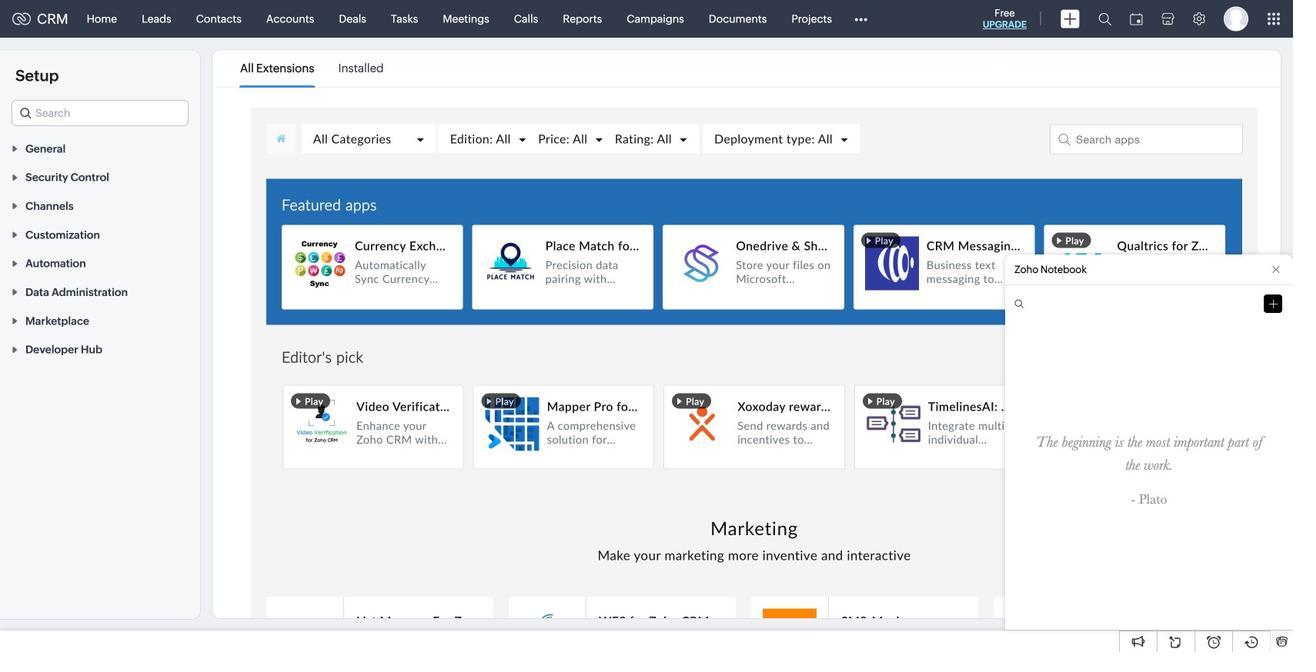 Task type: describe. For each thing, give the bounding box(es) containing it.
profile element
[[1215, 0, 1258, 37]]

search element
[[1089, 0, 1121, 38]]

profile image
[[1224, 7, 1248, 31]]

create menu image
[[1061, 10, 1080, 28]]

Search text field
[[12, 101, 188, 125]]

calendar image
[[1130, 13, 1143, 25]]

search image
[[1098, 12, 1111, 25]]



Task type: locate. For each thing, give the bounding box(es) containing it.
logo image
[[12, 13, 31, 25]]

create menu element
[[1051, 0, 1089, 37]]

Other Modules field
[[844, 7, 877, 31]]

None field
[[12, 100, 189, 126]]



Task type: vqa. For each thing, say whether or not it's contained in the screenshot.
Profile 'element'
yes



